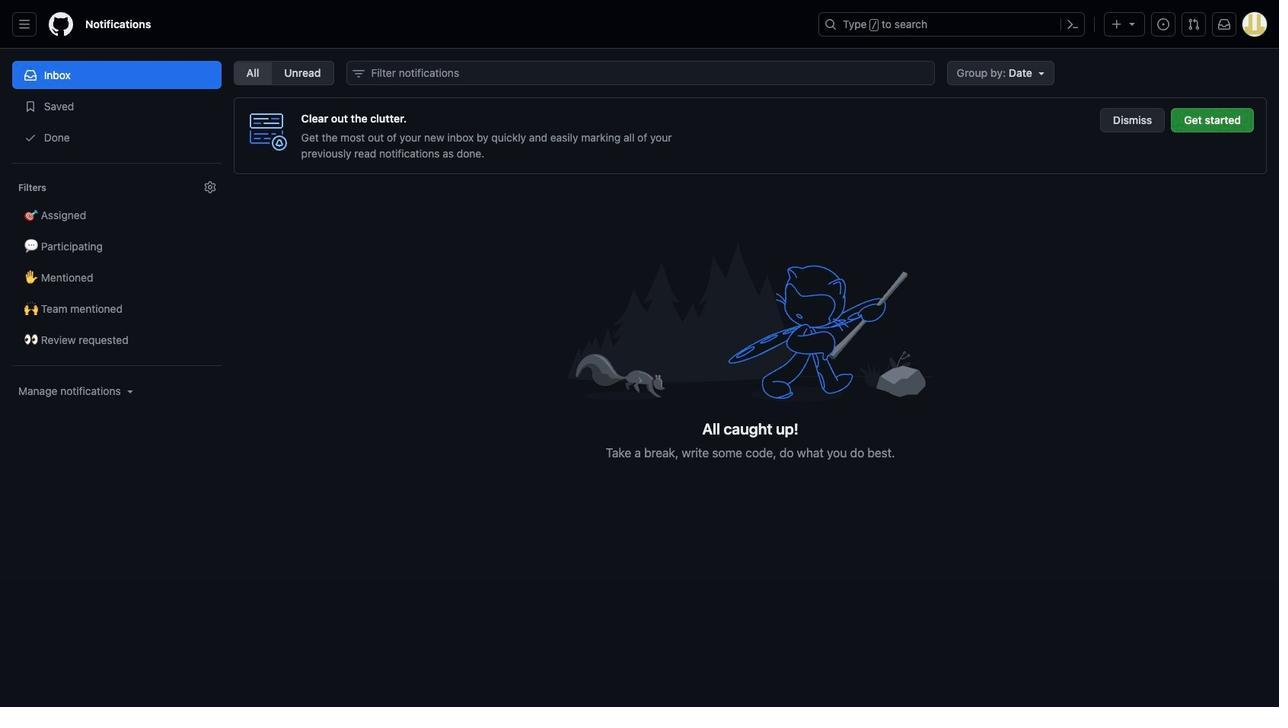 Task type: describe. For each thing, give the bounding box(es) containing it.
plus image
[[1111, 18, 1123, 30]]

notifications element
[[12, 49, 221, 525]]

1 horizontal spatial triangle down image
[[1036, 67, 1048, 79]]

issue opened image
[[1158, 18, 1170, 30]]

inbox image
[[24, 69, 37, 81]]

Filter notifications text field
[[346, 61, 935, 85]]

0 horizontal spatial triangle down image
[[124, 385, 136, 398]]

bookmark image
[[24, 101, 37, 113]]

git pull request image
[[1188, 18, 1200, 30]]

inbox zero image
[[568, 235, 933, 408]]

command palette image
[[1067, 18, 1079, 30]]

customize filters image
[[204, 181, 216, 193]]



Task type: vqa. For each thing, say whether or not it's contained in the screenshot.
plus icon
yes



Task type: locate. For each thing, give the bounding box(es) containing it.
check image
[[24, 132, 37, 144]]

homepage image
[[49, 12, 73, 37]]

2 vertical spatial triangle down image
[[124, 385, 136, 398]]

1 vertical spatial triangle down image
[[1036, 67, 1048, 79]]

triangle down image
[[1126, 18, 1139, 30], [1036, 67, 1048, 79], [124, 385, 136, 398]]

None search field
[[346, 61, 935, 85]]

2 horizontal spatial triangle down image
[[1126, 18, 1139, 30]]

notifications image
[[1219, 18, 1231, 30]]

filter image
[[352, 68, 364, 80]]

0 vertical spatial triangle down image
[[1126, 18, 1139, 30]]



